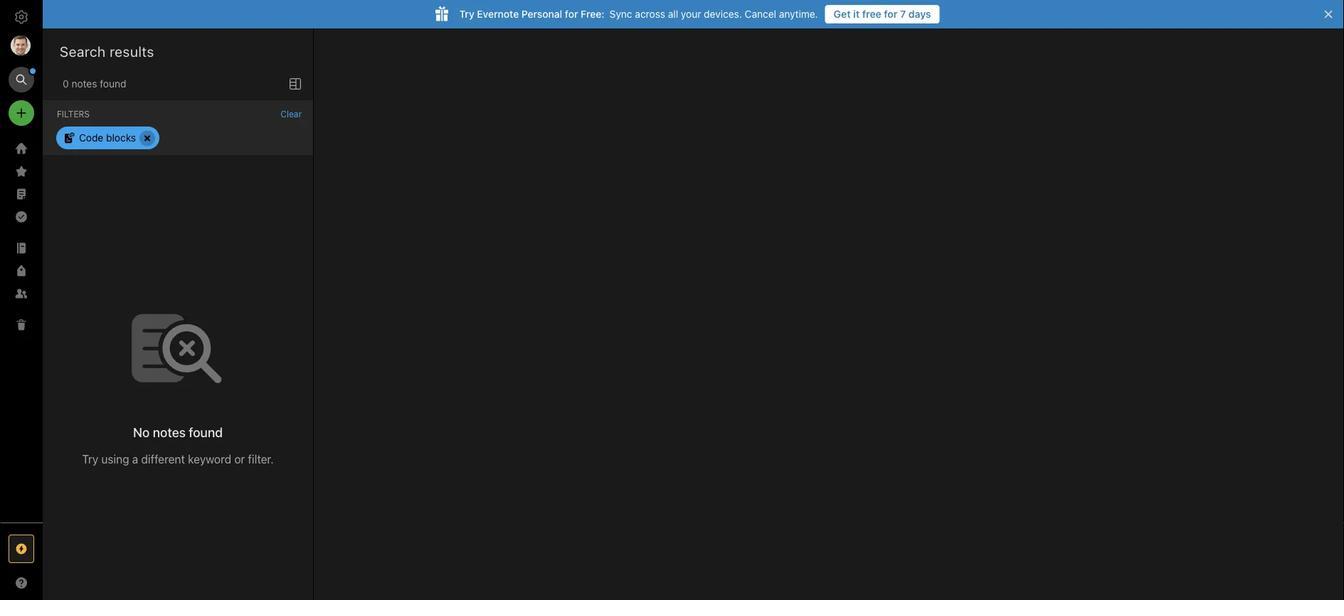 Task type: locate. For each thing, give the bounding box(es) containing it.
anytime.
[[779, 8, 819, 20]]

7
[[901, 8, 907, 20]]

1 horizontal spatial found
[[189, 425, 223, 441]]

1 horizontal spatial notes
[[153, 425, 186, 441]]

days
[[909, 8, 932, 20]]

it
[[854, 8, 860, 20]]

found down search results
[[100, 78, 126, 90]]

0 horizontal spatial found
[[100, 78, 126, 90]]

personal
[[522, 8, 563, 20]]

get
[[834, 8, 851, 20]]

home image
[[13, 140, 30, 157]]

notes for no
[[153, 425, 186, 441]]

try evernote personal for free: sync across all your devices. cancel anytime.
[[460, 8, 819, 20]]

try for try evernote personal for free: sync across all your devices. cancel anytime.
[[460, 8, 475, 20]]

0
[[63, 78, 69, 90]]

found for no notes found
[[189, 425, 223, 441]]

tree
[[0, 137, 43, 523]]

0 horizontal spatial for
[[565, 8, 579, 20]]

free:
[[581, 8, 605, 20]]

1 vertical spatial notes
[[153, 425, 186, 441]]

account image
[[11, 36, 31, 56]]

keyword
[[188, 453, 231, 467]]

or
[[234, 453, 245, 467]]

code blocks button
[[56, 127, 160, 150]]

for
[[565, 8, 579, 20], [885, 8, 898, 20]]

code
[[79, 132, 103, 144]]

1 vertical spatial try
[[82, 453, 98, 467]]

found
[[100, 78, 126, 90], [189, 425, 223, 441]]

try left "using"
[[82, 453, 98, 467]]

search
[[60, 43, 106, 59]]

filters
[[57, 109, 90, 119]]

notes up different at the left of the page
[[153, 425, 186, 441]]

1 horizontal spatial for
[[885, 8, 898, 20]]

1 for from the left
[[565, 8, 579, 20]]

get it free for 7 days
[[834, 8, 932, 20]]

found up 'keyword'
[[189, 425, 223, 441]]

WHAT'S NEW field
[[0, 572, 43, 595]]

1 horizontal spatial try
[[460, 8, 475, 20]]

free
[[863, 8, 882, 20]]

found for 0 notes found
[[100, 78, 126, 90]]

0 vertical spatial notes
[[72, 78, 97, 90]]

0 vertical spatial try
[[460, 8, 475, 20]]

1 vertical spatial found
[[189, 425, 223, 441]]

your
[[681, 8, 702, 20]]

0 horizontal spatial try
[[82, 453, 98, 467]]

for left free:
[[565, 8, 579, 20]]

for left 7
[[885, 8, 898, 20]]

View options field
[[283, 74, 304, 92]]

results
[[110, 43, 154, 59]]

try for try using a different keyword or filter.
[[82, 453, 98, 467]]

for inside button
[[885, 8, 898, 20]]

code blocks
[[79, 132, 136, 144]]

try
[[460, 8, 475, 20], [82, 453, 98, 467]]

notes right 0 on the top of the page
[[72, 78, 97, 90]]

clear button
[[281, 109, 302, 119]]

0 vertical spatial found
[[100, 78, 126, 90]]

0 horizontal spatial notes
[[72, 78, 97, 90]]

notes
[[72, 78, 97, 90], [153, 425, 186, 441]]

2 for from the left
[[885, 8, 898, 20]]

try left evernote
[[460, 8, 475, 20]]



Task type: vqa. For each thing, say whether or not it's contained in the screenshot.
Start writing… text field in the right of the page
no



Task type: describe. For each thing, give the bounding box(es) containing it.
no
[[133, 425, 150, 441]]

search results
[[60, 43, 154, 59]]

note window - empty element
[[314, 28, 1345, 601]]

different
[[141, 453, 185, 467]]

clear
[[281, 109, 302, 119]]

all
[[668, 8, 679, 20]]

get it free for 7 days button
[[826, 5, 940, 23]]

Account field
[[0, 31, 43, 60]]

no notes found
[[133, 425, 223, 441]]

0 notes found
[[63, 78, 126, 90]]

sync
[[610, 8, 633, 20]]

using
[[101, 453, 129, 467]]

settings image
[[13, 9, 30, 26]]

evernote
[[477, 8, 519, 20]]

across
[[635, 8, 666, 20]]

for for 7
[[885, 8, 898, 20]]

click to expand image
[[37, 575, 47, 592]]

notes for 0
[[72, 78, 97, 90]]

devices.
[[704, 8, 742, 20]]

try using a different keyword or filter.
[[82, 453, 274, 467]]

blocks
[[106, 132, 136, 144]]

cancel
[[745, 8, 777, 20]]

for for free:
[[565, 8, 579, 20]]

upgrade image
[[13, 541, 30, 558]]

a
[[132, 453, 138, 467]]

filter.
[[248, 453, 274, 467]]



